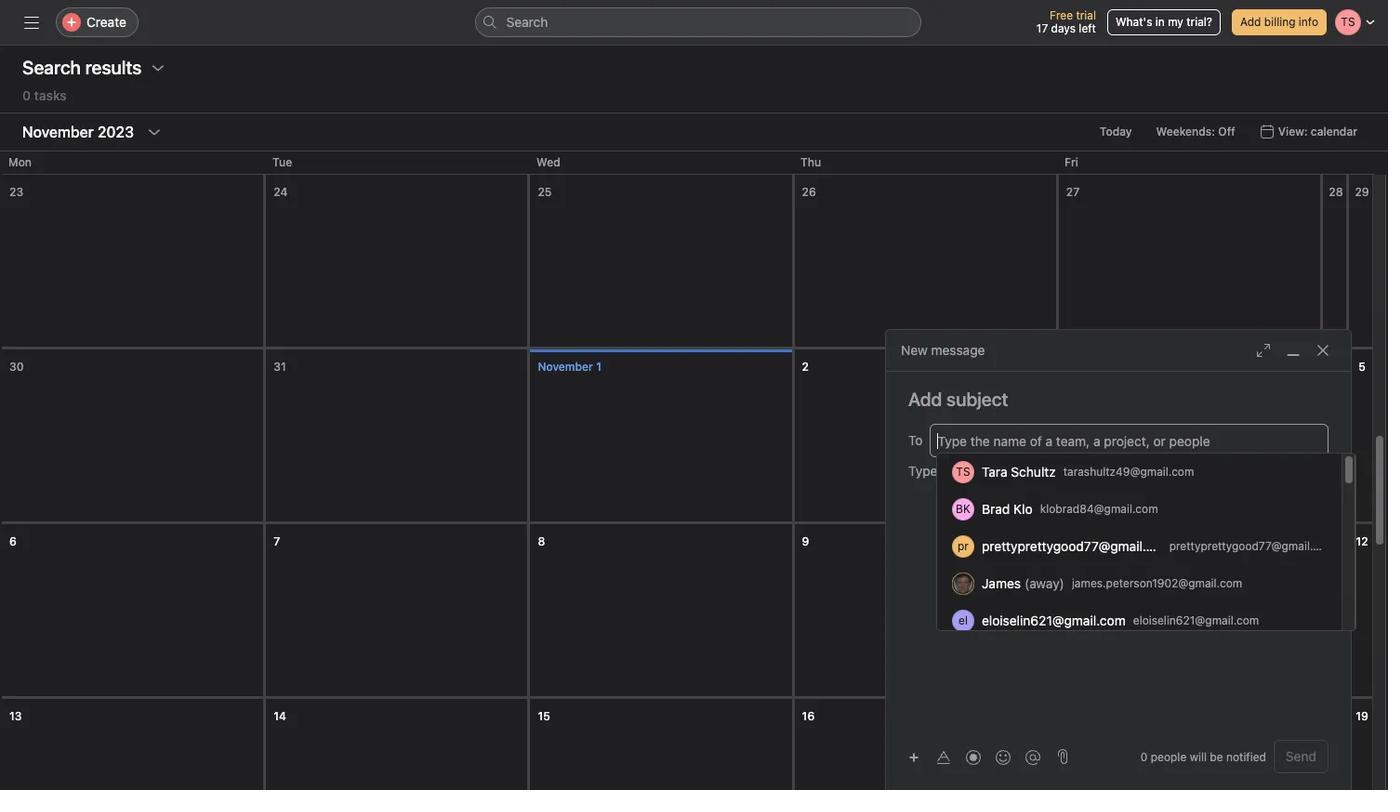 Task type: describe. For each thing, give the bounding box(es) containing it.
view:
[[1278, 125, 1308, 139]]

formatting image
[[936, 750, 951, 765]]

Add subject text field
[[886, 387, 1351, 413]]

in
[[1156, 15, 1165, 29]]

minimize image
[[1286, 343, 1301, 358]]

search results
[[22, 57, 142, 78]]

weekends: off
[[1156, 125, 1236, 139]]

trial?
[[1187, 15, 1213, 29]]

left
[[1079, 21, 1096, 35]]

26
[[802, 185, 816, 199]]

25
[[538, 185, 552, 199]]

1
[[596, 360, 602, 374]]

fri
[[1065, 155, 1079, 169]]

31
[[274, 360, 286, 374]]

0 tasks
[[22, 87, 67, 103]]

create
[[86, 14, 126, 30]]

7
[[274, 535, 280, 549]]

search
[[506, 14, 548, 30]]

add billing info
[[1240, 15, 1319, 29]]

2
[[802, 360, 809, 374]]

search button
[[475, 7, 921, 37]]

days
[[1051, 21, 1076, 35]]

0 for 0 tasks
[[22, 87, 31, 103]]

12
[[1356, 535, 1368, 549]]

17
[[1037, 21, 1048, 35]]

9
[[802, 535, 809, 549]]

create button
[[56, 7, 139, 37]]

view: calendar button
[[1251, 119, 1366, 145]]

people
[[1151, 750, 1187, 764]]

weekends: off button
[[1148, 119, 1244, 145]]

november
[[538, 360, 593, 374]]

0 people will be notified
[[1141, 750, 1266, 764]]

toolbar inside "dialog"
[[901, 743, 1050, 770]]

today button
[[1092, 119, 1141, 145]]

5
[[1359, 360, 1366, 374]]

weekends:
[[1156, 125, 1215, 139]]

16
[[802, 710, 815, 723]]

pick month image
[[147, 125, 162, 139]]

29
[[1355, 185, 1369, 199]]

off
[[1218, 125, 1236, 139]]

view: calendar
[[1278, 125, 1358, 139]]

14
[[274, 710, 286, 723]]

record a video image
[[966, 750, 981, 765]]

30
[[9, 360, 24, 374]]

thu
[[801, 155, 821, 169]]

send
[[1286, 749, 1317, 764]]

wed
[[537, 155, 560, 169]]

24
[[274, 185, 288, 199]]

what's
[[1116, 15, 1153, 29]]



Task type: locate. For each thing, give the bounding box(es) containing it.
tue
[[272, 155, 292, 169]]

0 inside button
[[22, 87, 31, 103]]

calendar
[[1311, 125, 1358, 139]]

0 vertical spatial 0
[[22, 87, 31, 103]]

8
[[538, 535, 545, 549]]

insert an object image
[[909, 752, 920, 763]]

3
[[1066, 360, 1074, 374]]

november 1
[[538, 360, 602, 374]]

close image
[[1316, 343, 1331, 358]]

6
[[9, 535, 17, 549]]

27
[[1066, 185, 1080, 199]]

0
[[22, 87, 31, 103], [1141, 750, 1148, 764]]

dialog containing new message
[[886, 330, 1351, 790]]

10
[[1066, 535, 1079, 549]]

send button
[[1274, 740, 1329, 774]]

november 2023
[[22, 124, 134, 140]]

my
[[1168, 15, 1184, 29]]

free trial 17 days left
[[1037, 8, 1096, 35]]

11
[[1331, 535, 1342, 549]]

0 tasks button
[[22, 87, 67, 113]]

trial
[[1076, 8, 1096, 22]]

expand popout to full screen image
[[1256, 343, 1271, 358]]

0 for 0 people will be notified
[[1141, 750, 1148, 764]]

15
[[538, 710, 550, 723]]

23
[[9, 185, 23, 199]]

0 horizontal spatial 0
[[22, 87, 31, 103]]

add billing info button
[[1232, 9, 1327, 35]]

what's in my trial? button
[[1107, 9, 1221, 35]]

what's in my trial?
[[1116, 15, 1213, 29]]

free
[[1050, 8, 1073, 22]]

mon
[[8, 155, 32, 169]]

actions image
[[151, 60, 166, 75]]

at mention image
[[1026, 750, 1041, 765]]

to
[[909, 432, 923, 448]]

new message
[[901, 342, 985, 358]]

19
[[1356, 710, 1369, 723]]

info
[[1299, 15, 1319, 29]]

today
[[1100, 125, 1132, 139]]

search list box
[[475, 7, 921, 37]]

be
[[1210, 750, 1223, 764]]

will
[[1190, 750, 1207, 764]]

add
[[1240, 15, 1261, 29]]

4
[[1333, 360, 1340, 374]]

toolbar
[[901, 743, 1050, 770]]

dialog
[[886, 330, 1351, 790]]

tasks
[[34, 87, 67, 103]]

notified
[[1227, 750, 1266, 764]]

Type the name of a team, a project, or people text field
[[938, 430, 1224, 452]]

1 horizontal spatial 0
[[1141, 750, 1148, 764]]

emoji image
[[996, 750, 1011, 765]]

expand sidebar image
[[24, 15, 39, 30]]

0 left tasks
[[22, 87, 31, 103]]

billing
[[1264, 15, 1296, 29]]

13
[[9, 710, 22, 723]]

1 vertical spatial 0
[[1141, 750, 1148, 764]]

0 left people
[[1141, 750, 1148, 764]]

28
[[1329, 185, 1343, 199]]



Task type: vqa. For each thing, say whether or not it's contained in the screenshot.
0 inside the button
yes



